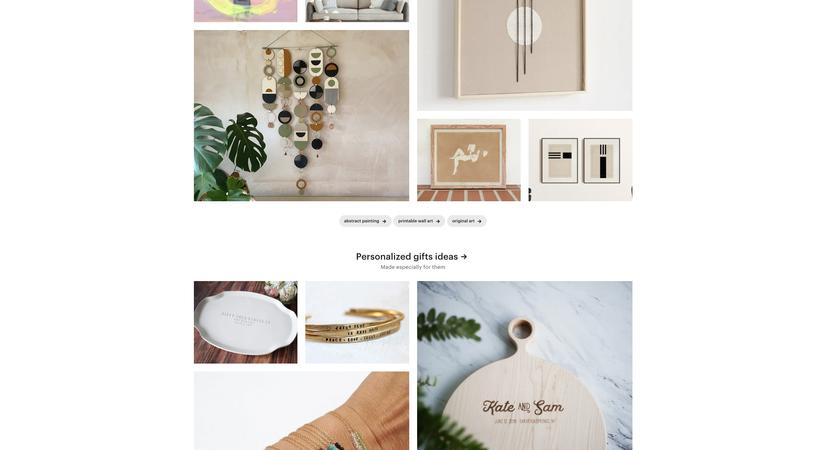 Task type: locate. For each thing, give the bounding box(es) containing it.
original
[[453, 219, 468, 224]]

abstract painting link
[[340, 215, 392, 227]]

personalized birthday gift or signature guestbook platter  - personalized with name and date (this link opens in a new tab or window) image
[[194, 281, 298, 364]]

wall
[[419, 219, 427, 224]]

art right 'original' on the right top
[[469, 219, 475, 224]]

art
[[428, 219, 434, 224], [469, 219, 475, 224]]

the movement . giclee art print (this link opens in a new tab or window) image
[[194, 0, 298, 22]]

abstract painting
[[344, 219, 380, 224]]

etsy design awards 2022 winning piece - geometric artwork - minimal home decor - contemporary wall art - large wall hanging - wall tapestry (this link opens in a new tab or window) image
[[194, 30, 410, 201]]

made
[[381, 264, 395, 270]]

personalized gifts ideas
[[356, 252, 459, 262]]

printable
[[399, 219, 418, 224]]

2 art from the left
[[469, 219, 475, 224]]

0 horizontal spatial art
[[428, 219, 434, 224]]

1 horizontal spatial art
[[469, 219, 475, 224]]

printable wall art link
[[394, 215, 446, 227]]

art right wall
[[428, 219, 434, 224]]

sunset overlooking the pacific coast highway, big sur, california - fine art landscape printed on museum grade photographic paper (this link opens in a new tab or window) image
[[306, 0, 410, 22]]

modern abstract wall art print et of 2, black and beige geometric shapes art, printable modern wall art, minimal abstract art print digital (this link opens in a new tab or window) image
[[529, 119, 633, 201]]

personalized
[[356, 252, 412, 262]]



Task type: vqa. For each thing, say whether or not it's contained in the screenshot.
printable
yes



Task type: describe. For each thing, give the bounding box(es) containing it.
abstract
[[344, 219, 362, 224]]

for
[[424, 264, 431, 270]]

printable wall art
[[399, 219, 434, 224]]

ideas
[[436, 252, 459, 262]]

painting
[[363, 219, 380, 224]]

dainty bracelet, beaded bracelet, birthstone bracelet, handmade jewelry, gemstone bracelet, birthday gifts for her, gold bracelet, silver (this link opens in a new tab or window) image
[[194, 372, 410, 450]]

reader, handpressed linocut print (this link opens in a new tab or window) image
[[417, 119, 521, 201]]

1 art from the left
[[428, 219, 434, 224]]

original art
[[453, 219, 475, 224]]

personalized gifts ideas link
[[356, 251, 470, 263]]

art inside "link"
[[469, 219, 475, 224]]

personalized brass cuffs or sterling silver cuffs hand stamped bracelets (this link opens in a new tab or window) image
[[306, 281, 410, 364]]

textile wall art/embroidery art/embroidery on canvas/modern embroidery/framed tapestry/handmade tapestry/geometric textile art (this link opens in a new tab or window) image
[[417, 0, 633, 111]]

them
[[433, 264, 446, 270]]

original art link
[[448, 215, 487, 227]]

especially
[[397, 264, 422, 270]]

gifts
[[414, 252, 433, 262]]

personalized wood cutting board, maple cutting board, custom engraved wedding gift, anniversary gift, round serving board (this link opens in a new tab or window) image
[[417, 281, 633, 450]]

made especially for them
[[381, 264, 446, 270]]



